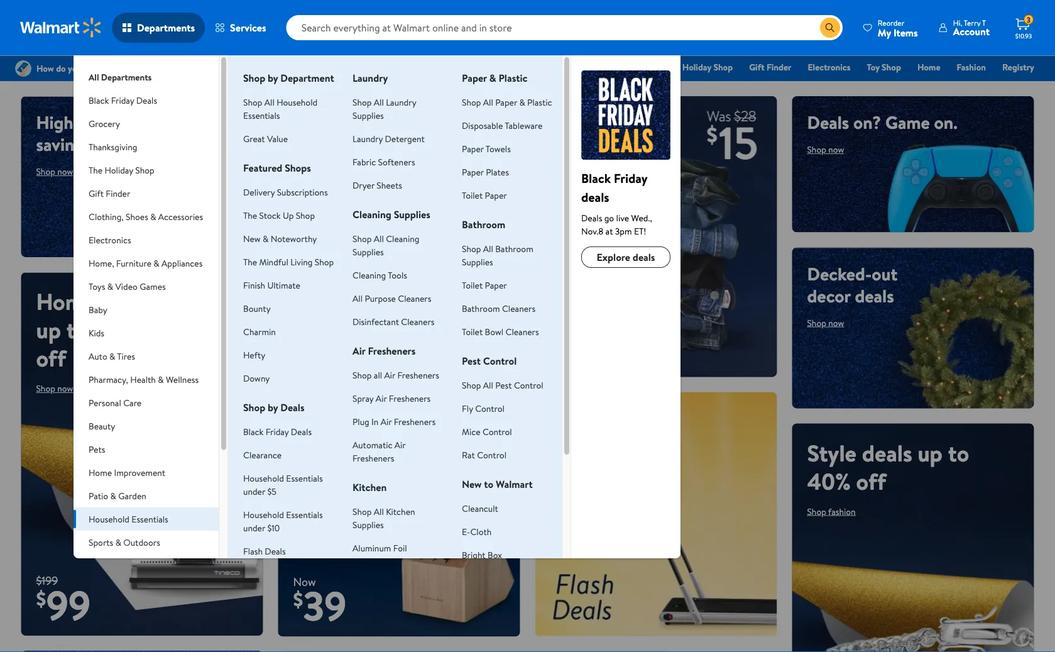 Task type: locate. For each thing, give the bounding box(es) containing it.
1 horizontal spatial 40%
[[808, 465, 851, 497]]

0 vertical spatial toilet
[[462, 189, 483, 201]]

departments inside all departments link
[[101, 71, 152, 83]]

paper down disposable
[[462, 142, 484, 155]]

1 horizontal spatial up
[[918, 437, 943, 468]]

black friday deals button
[[74, 89, 219, 112]]

2 vertical spatial cleaning
[[353, 269, 386, 281]]

2 vertical spatial black friday deals
[[243, 425, 312, 438]]

pharmacy,
[[89, 373, 128, 385]]

1 vertical spatial 40%
[[808, 465, 851, 497]]

2 vertical spatial bathroom
[[462, 302, 500, 314]]

0 vertical spatial bathroom
[[462, 218, 506, 231]]

gift right the holiday shop link
[[750, 61, 765, 73]]

services
[[230, 21, 266, 35]]

1 vertical spatial pest
[[496, 379, 512, 391]]

pest down 'pest control' on the left bottom
[[496, 379, 512, 391]]

all for paper & plastic
[[483, 96, 493, 108]]

off inside up to 40% off sports gear
[[636, 406, 659, 430]]

deals inside black friday deals deals go live wed., nov.8 at 3pm et!
[[582, 188, 610, 206]]

all for bathroom
[[483, 242, 493, 255]]

toilet left bowl at the left of the page
[[462, 325, 483, 338]]

supplies inside shop all bathroom supplies
[[462, 256, 493, 268]]

the holiday shop for the holiday shop dropdown button
[[89, 164, 154, 176]]

the
[[667, 61, 681, 73], [89, 164, 103, 176], [243, 209, 257, 221], [243, 256, 257, 268]]

deals left on?
[[808, 110, 850, 135]]

supplies inside seasonal decor & party supplies
[[89, 572, 120, 585]]

the inside the holiday shop dropdown button
[[89, 164, 103, 176]]

black for black friday deals link for grocery & essentials
[[420, 61, 440, 73]]

deals for explore deals
[[633, 250, 655, 264]]

by for department
[[268, 71, 278, 85]]

1 vertical spatial finder
[[106, 187, 130, 199]]

fresheners up spray air fresheners link
[[398, 369, 439, 381]]

0 vertical spatial cleaning
[[353, 207, 392, 221]]

1 vertical spatial off
[[636, 406, 659, 430]]

deals inside home deals up to 30% off
[[101, 286, 151, 317]]

plastic up tableware
[[528, 96, 552, 108]]

deals down shop by deals
[[291, 425, 312, 438]]

0 vertical spatial the holiday shop
[[667, 61, 733, 73]]

40% inside up to 40% off sports gear
[[598, 406, 631, 430]]

0 horizontal spatial up
[[283, 209, 294, 221]]

household inside household essentials under $10
[[243, 508, 284, 521]]

fashion
[[829, 505, 856, 517]]

holiday for the holiday shop link
[[683, 61, 712, 73]]

noteworthy
[[271, 232, 317, 245]]

paper up bathroom cleaners link
[[485, 279, 507, 291]]

shop all air fresheners link
[[353, 369, 439, 381]]

toys
[[89, 280, 105, 292]]

1 under from the top
[[243, 485, 265, 497]]

personal
[[89, 396, 121, 409]]

shop now link for decked-out decor deals
[[808, 317, 845, 329]]

seasonal decor & party supplies
[[89, 559, 178, 585]]

2 vertical spatial off
[[857, 465, 887, 497]]

0 vertical spatial toilet paper link
[[462, 189, 507, 201]]

black friday deals link for clearance
[[243, 425, 312, 438]]

gift finder up the clothing,
[[89, 187, 130, 199]]

electronics link
[[803, 60, 857, 74]]

laundry up fabric
[[353, 132, 383, 145]]

all left purpose on the top left of page
[[353, 292, 363, 304]]

home deals are served
[[293, 406, 466, 430]]

black friday deals inside dropdown button
[[89, 94, 157, 106]]

supplies up laundry detergent link
[[353, 109, 384, 121]]

2 toilet from the top
[[462, 279, 483, 291]]

outdoors
[[123, 536, 160, 548]]

0 vertical spatial off
[[36, 342, 66, 374]]

toilet for first toilet paper link
[[462, 189, 483, 201]]

the mindful living shop link
[[243, 256, 334, 268]]

1 vertical spatial new
[[462, 477, 482, 491]]

black inside dropdown button
[[89, 94, 109, 106]]

the holiday shop link
[[661, 60, 739, 74]]

2 by from the top
[[268, 401, 278, 414]]

electronics inside 'link'
[[808, 61, 851, 73]]

supplies for bathroom
[[462, 256, 493, 268]]

0 horizontal spatial gift finder
[[89, 187, 130, 199]]

Search search field
[[286, 15, 843, 40]]

1 horizontal spatial the holiday shop
[[667, 61, 733, 73]]

search icon image
[[825, 23, 836, 33]]

all inside shop all cleaning supplies
[[374, 232, 384, 245]]

all up laundry detergent link
[[374, 96, 384, 108]]

1 horizontal spatial finder
[[767, 61, 792, 73]]

under inside household essentials under $10
[[243, 522, 265, 534]]

disposable
[[462, 119, 503, 131]]

up inside home deals up to 30% off
[[36, 314, 61, 345]]

wed.,
[[632, 212, 652, 224]]

0 vertical spatial finder
[[767, 61, 792, 73]]

& left tires
[[109, 350, 115, 362]]

up inside the style deals up to 40% off
[[918, 437, 943, 468]]

0 vertical spatial up
[[36, 314, 61, 345]]

1 vertical spatial up
[[550, 406, 573, 430]]

2 toilet paper from the top
[[462, 279, 507, 291]]

bathroom up bowl at the left of the page
[[462, 302, 500, 314]]

1 vertical spatial black friday deals link
[[243, 425, 312, 438]]

fresheners up shop all air fresheners link
[[368, 344, 416, 358]]

2 horizontal spatial black friday deals
[[420, 61, 489, 73]]

household inside dropdown button
[[89, 513, 130, 525]]

explore deals link
[[582, 246, 671, 268]]

grocery & essentials link
[[500, 60, 589, 74]]

laundry up 'shop all laundry supplies'
[[353, 71, 388, 85]]

paper
[[462, 71, 487, 85], [496, 96, 517, 108], [462, 142, 484, 155], [462, 166, 484, 178], [485, 189, 507, 201], [485, 279, 507, 291]]

shop by department
[[243, 71, 334, 85]]

1 vertical spatial toilet paper
[[462, 279, 507, 291]]

0 vertical spatial gift finder
[[750, 61, 792, 73]]

the right thanksgiving link
[[667, 61, 681, 73]]

1 vertical spatial grocery
[[89, 117, 120, 130]]

1 horizontal spatial grocery
[[505, 61, 536, 73]]

all inside 'shop all laundry supplies'
[[374, 96, 384, 108]]

deals inside the style deals up to 40% off
[[862, 437, 913, 468]]

now
[[829, 143, 845, 156], [57, 165, 73, 178], [829, 317, 845, 329], [57, 382, 73, 395], [315, 439, 330, 452], [572, 461, 588, 474]]

services button
[[205, 13, 276, 43]]

supplies down seasonal
[[89, 572, 120, 585]]

all down shop by department
[[265, 96, 275, 108]]

0 vertical spatial laundry
[[353, 71, 388, 85]]

control right fly
[[475, 402, 505, 414]]

all inside the shop all kitchen supplies
[[374, 505, 384, 517]]

1 vertical spatial gift finder
[[89, 187, 130, 199]]

toilet paper up bathroom cleaners link
[[462, 279, 507, 291]]

shop by deals
[[243, 401, 305, 414]]

black friday deals link for grocery & essentials
[[414, 60, 495, 74]]

finish ultimate
[[243, 279, 300, 291]]

black for black friday deals dropdown button
[[89, 94, 109, 106]]

all purpose cleaners link
[[353, 292, 432, 304]]

up left gear
[[550, 406, 573, 430]]

deals up grocery dropdown button
[[136, 94, 157, 106]]

holiday inside dropdown button
[[105, 164, 133, 176]]

0 vertical spatial departments
[[137, 21, 195, 35]]

terry
[[964, 17, 981, 28]]

supplies inside shop all cleaning supplies
[[353, 246, 384, 258]]

kitchen up foil
[[386, 505, 415, 517]]

now for decked-out decor deals
[[829, 317, 845, 329]]

departments button
[[112, 13, 205, 43]]

now down sports
[[572, 461, 588, 474]]

grocery inside grocery & essentials link
[[505, 61, 536, 73]]

all up aluminum foil at the bottom left of the page
[[374, 505, 384, 517]]

0 horizontal spatial 40%
[[598, 406, 631, 430]]

household essentials image
[[582, 70, 671, 160]]

walmart+ link
[[992, 78, 1041, 91]]

1 horizontal spatial black friday deals
[[243, 425, 312, 438]]

now dollar 39 null group
[[278, 574, 347, 637]]

the for the stock up shop link
[[243, 209, 257, 221]]

1 horizontal spatial gift finder
[[750, 61, 792, 73]]

automatic
[[353, 439, 393, 451]]

0 vertical spatial pest
[[462, 354, 481, 368]]

grocery up the 'shop all paper & plastic'
[[505, 61, 536, 73]]

toilet paper link up bathroom cleaners link
[[462, 279, 507, 291]]

home for home
[[918, 61, 941, 73]]

bathroom for bathroom
[[462, 218, 506, 231]]

pharmacy, health & wellness button
[[74, 368, 219, 391]]

control for pest control
[[483, 354, 517, 368]]

under
[[243, 485, 265, 497], [243, 522, 265, 534]]

nov.8
[[582, 225, 604, 237]]

1 vertical spatial laundry
[[386, 96, 416, 108]]

mice control link
[[462, 425, 512, 438]]

spray air fresheners
[[353, 392, 431, 404]]

1 vertical spatial cleaning
[[386, 232, 420, 245]]

up inside up to 40% off sports gear
[[550, 406, 573, 430]]

0 horizontal spatial black friday deals
[[89, 94, 157, 106]]

departments inside departments dropdown button
[[137, 21, 195, 35]]

mice
[[462, 425, 481, 438]]

1 vertical spatial departments
[[101, 71, 152, 83]]

finder inside dropdown button
[[106, 187, 130, 199]]

dryer sheets link
[[353, 179, 402, 191]]

1 vertical spatial bathroom
[[496, 242, 534, 255]]

shop now for home deals up to 30% off
[[36, 382, 73, 395]]

fresheners up the are
[[389, 392, 431, 404]]

grocery up savings
[[89, 117, 120, 130]]

0 horizontal spatial gift
[[89, 187, 104, 199]]

supplies inside 'shop all laundry supplies'
[[353, 109, 384, 121]]

1 horizontal spatial thanksgiving
[[600, 61, 650, 73]]

shop now for deals on? game on.
[[808, 143, 845, 156]]

gift finder inside dropdown button
[[89, 187, 130, 199]]

games
[[140, 280, 166, 292]]

registry
[[1003, 61, 1035, 73]]

household up sports
[[89, 513, 130, 525]]

under for household essentials under $10
[[243, 522, 265, 534]]

bathroom up shop all bathroom supplies
[[462, 218, 506, 231]]

hi, terry t account
[[954, 17, 990, 38]]

0 horizontal spatial off
[[36, 342, 66, 374]]

essentials down "walmart site-wide" search box
[[546, 61, 584, 73]]

$5
[[267, 485, 277, 497]]

great value
[[243, 132, 288, 145]]

1 vertical spatial kitchen
[[386, 505, 415, 517]]

1 vertical spatial toilet
[[462, 279, 483, 291]]

box
[[488, 549, 502, 561]]

household up $5
[[243, 472, 284, 484]]

1 vertical spatial under
[[243, 522, 265, 534]]

home up patio
[[89, 466, 112, 478]]

garden
[[118, 489, 146, 502]]

electronics for electronics dropdown button
[[89, 234, 131, 246]]

under left $10
[[243, 522, 265, 534]]

shop all bathroom supplies link
[[462, 242, 534, 268]]

all purpose cleaners
[[353, 292, 432, 304]]

paper down 'plates'
[[485, 189, 507, 201]]

0 vertical spatial black friday deals
[[420, 61, 489, 73]]

finder inside 'link'
[[767, 61, 792, 73]]

hi,
[[954, 17, 963, 28]]

all up fly control link
[[483, 379, 493, 391]]

household down shop by department
[[277, 96, 318, 108]]

0 vertical spatial holiday
[[683, 61, 712, 73]]

the holiday shop inside dropdown button
[[89, 164, 154, 176]]

0 vertical spatial up
[[283, 209, 294, 221]]

40% inside the style deals up to 40% off
[[808, 465, 851, 497]]

essentials down patio & garden dropdown button
[[132, 513, 168, 525]]

$ inside "now $ 39"
[[293, 585, 303, 613]]

now for home deals up to 30% off
[[57, 382, 73, 395]]

0 vertical spatial gift
[[750, 61, 765, 73]]

1 vertical spatial holiday
[[105, 164, 133, 176]]

1 toilet paper from the top
[[462, 189, 507, 201]]

1 vertical spatial by
[[268, 401, 278, 414]]

essentials down "household essentials under $5" link on the bottom left of the page
[[286, 508, 323, 521]]

0 horizontal spatial finder
[[106, 187, 130, 199]]

1 toilet from the top
[[462, 189, 483, 201]]

1 vertical spatial gift
[[89, 187, 104, 199]]

2 horizontal spatial off
[[857, 465, 887, 497]]

1 horizontal spatial $
[[293, 585, 303, 613]]

style deals up to 40% off
[[808, 437, 970, 497]]

2 vertical spatial laundry
[[353, 132, 383, 145]]

all for laundry
[[374, 96, 384, 108]]

essentials inside household essentials under $10
[[286, 508, 323, 521]]

fresheners down automatic
[[353, 452, 395, 464]]

2 under from the top
[[243, 522, 265, 534]]

electronics down search icon
[[808, 61, 851, 73]]

1 horizontal spatial black friday deals link
[[414, 60, 495, 74]]

grocery for grocery & essentials
[[505, 61, 536, 73]]

deals for home deals are served
[[344, 406, 383, 430]]

finder for gift finder 'link'
[[767, 61, 792, 73]]

0 horizontal spatial electronics
[[89, 234, 131, 246]]

laundry detergent
[[353, 132, 425, 145]]

0 horizontal spatial up
[[36, 314, 61, 345]]

deals for style deals up to 40% off
[[862, 437, 913, 468]]

all for pest control
[[483, 379, 493, 391]]

decked-
[[808, 261, 872, 286]]

by down "downy"
[[268, 401, 278, 414]]

grocery inside grocery dropdown button
[[89, 117, 120, 130]]

pest
[[462, 354, 481, 368], [496, 379, 512, 391]]

all down cleaning supplies at the top left of the page
[[374, 232, 384, 245]]

featured
[[243, 161, 283, 175]]

household for household essentials under $10
[[243, 508, 284, 521]]

dryer
[[353, 179, 375, 191]]

now for up to 40% off sports gear
[[572, 461, 588, 474]]

0 vertical spatial thanksgiving
[[600, 61, 650, 73]]

shop now for decked-out decor deals
[[808, 317, 845, 329]]

thanksgiving for thanksgiving dropdown button in the left of the page
[[89, 141, 137, 153]]

gift finder for gift finder 'link'
[[750, 61, 792, 73]]

pest up shop all pest control "link"
[[462, 354, 481, 368]]

gift finder link
[[744, 60, 798, 74]]

black
[[420, 61, 440, 73], [89, 94, 109, 106], [582, 169, 611, 187], [243, 425, 264, 438]]

& right patio
[[110, 489, 116, 502]]

now for high tech gifts, huge savings
[[57, 165, 73, 178]]

new for new to walmart
[[462, 477, 482, 491]]

at
[[606, 225, 613, 237]]

home up one
[[918, 61, 941, 73]]

0 vertical spatial black friday deals link
[[414, 60, 495, 74]]

$ inside $199 $ 99
[[36, 584, 46, 612]]

gift finder inside 'link'
[[750, 61, 792, 73]]

supplies
[[353, 109, 384, 121], [394, 207, 431, 221], [353, 246, 384, 258], [462, 256, 493, 268], [353, 518, 384, 531], [89, 572, 120, 585]]

friday for black friday deals link related to clearance
[[266, 425, 289, 438]]

holiday
[[683, 61, 712, 73], [105, 164, 133, 176]]

laundry up detergent
[[386, 96, 416, 108]]

toilet paper
[[462, 189, 507, 201], [462, 279, 507, 291]]

all inside shop all household essentials
[[265, 96, 275, 108]]

household essentials
[[89, 513, 168, 525]]

cleaning supplies
[[353, 207, 431, 221]]

patio
[[89, 489, 108, 502]]

disinfectant cleaners
[[353, 315, 435, 328]]

et!
[[634, 225, 647, 237]]

0 vertical spatial 40%
[[598, 406, 631, 430]]

toilet paper down paper plates link on the top left
[[462, 189, 507, 201]]

gift up the clothing,
[[89, 187, 104, 199]]

1 vertical spatial up
[[918, 437, 943, 468]]

control up shop all pest control
[[483, 354, 517, 368]]

supplies inside the shop all kitchen supplies
[[353, 518, 384, 531]]

video
[[115, 280, 138, 292]]

the for the holiday shop dropdown button
[[89, 164, 103, 176]]

0 horizontal spatial new
[[243, 232, 261, 245]]

essentials inside "household essentials under $5"
[[286, 472, 323, 484]]

essentials up great value
[[243, 109, 280, 121]]

1 vertical spatial the holiday shop
[[89, 164, 154, 176]]

household
[[277, 96, 318, 108], [243, 472, 284, 484], [243, 508, 284, 521], [89, 513, 130, 525]]

laundry inside 'shop all laundry supplies'
[[386, 96, 416, 108]]

black friday deals
[[420, 61, 489, 73], [89, 94, 157, 106], [243, 425, 312, 438]]

now down decor
[[829, 317, 845, 329]]

deals on? game on.
[[808, 110, 958, 135]]

household inside "household essentials under $5"
[[243, 472, 284, 484]]

friday inside dropdown button
[[111, 94, 134, 106]]

account
[[954, 25, 990, 38]]

gifts,
[[116, 110, 156, 135]]

household essentials under $10
[[243, 508, 323, 534]]

under inside "household essentials under $5"
[[243, 485, 265, 497]]

now down deals on? game on.
[[829, 143, 845, 156]]

electronics inside dropdown button
[[89, 234, 131, 246]]

0 horizontal spatial thanksgiving
[[89, 141, 137, 153]]

0 vertical spatial new
[[243, 232, 261, 245]]

essentials inside dropdown button
[[132, 513, 168, 525]]

gift inside 'link'
[[750, 61, 765, 73]]

1 horizontal spatial gift
[[750, 61, 765, 73]]

household essentials under $10 link
[[243, 508, 323, 534]]

now for home deals are served
[[315, 439, 330, 452]]

1 horizontal spatial holiday
[[683, 61, 712, 73]]

essentials up household essentials under $10 link
[[286, 472, 323, 484]]

1 by from the top
[[268, 71, 278, 85]]

0 horizontal spatial the holiday shop
[[89, 164, 154, 176]]

0 horizontal spatial holiday
[[105, 164, 133, 176]]

new up cleancult
[[462, 477, 482, 491]]

& right toys
[[107, 280, 113, 292]]

household for household essentials
[[89, 513, 130, 525]]

all inside shop all bathroom supplies
[[483, 242, 493, 255]]

the inside the holiday shop link
[[667, 61, 681, 73]]

clothing, shoes & accessories button
[[74, 205, 219, 228]]

1 horizontal spatial new
[[462, 477, 482, 491]]

under for household essentials under $5
[[243, 485, 265, 497]]

0 vertical spatial electronics
[[808, 61, 851, 73]]

gift inside dropdown button
[[89, 187, 104, 199]]

shop now link
[[808, 143, 845, 156], [36, 165, 73, 178], [808, 317, 845, 329], [36, 382, 73, 395], [293, 439, 330, 452], [550, 461, 588, 474]]

new down 'stock'
[[243, 232, 261, 245]]

cleaners down the tools on the top of the page
[[398, 292, 432, 304]]

cleaning up purpose on the top left of page
[[353, 269, 386, 281]]

0 vertical spatial under
[[243, 485, 265, 497]]

&
[[538, 61, 544, 73], [490, 71, 497, 85], [520, 96, 525, 108], [150, 210, 156, 223], [263, 232, 269, 245], [154, 257, 159, 269], [107, 280, 113, 292], [109, 350, 115, 362], [158, 373, 164, 385], [110, 489, 116, 502], [115, 536, 121, 548], [149, 559, 155, 572]]

up for home deals up to 30% off
[[36, 314, 61, 345]]

the left 'stock'
[[243, 209, 257, 221]]

toilet
[[462, 189, 483, 201], [462, 279, 483, 291], [462, 325, 483, 338]]

1 horizontal spatial electronics
[[808, 61, 851, 73]]

departments up black friday deals dropdown button
[[101, 71, 152, 83]]

control for mice control
[[483, 425, 512, 438]]

paper left 'plates'
[[462, 166, 484, 178]]

black friday deals link
[[414, 60, 495, 74], [243, 425, 312, 438]]

home inside dropdown button
[[89, 466, 112, 478]]

1 vertical spatial toilet paper link
[[462, 279, 507, 291]]

0 horizontal spatial grocery
[[89, 117, 120, 130]]

3 toilet from the top
[[462, 325, 483, 338]]

off for home deals up to 30% off
[[36, 342, 66, 374]]

supplies up the aluminum at the bottom
[[353, 518, 384, 531]]

household essentials button
[[74, 507, 219, 531]]

home left "plug" on the bottom of the page
[[293, 406, 339, 430]]

now left pharmacy,
[[57, 382, 73, 395]]

departments up all departments link
[[137, 21, 195, 35]]

air down plug in air fresheners
[[395, 439, 406, 451]]

2 vertical spatial toilet
[[462, 325, 483, 338]]

household for household essentials under $5
[[243, 472, 284, 484]]

0 vertical spatial grocery
[[505, 61, 536, 73]]

off inside the style deals up to 40% off
[[857, 465, 887, 497]]

1 horizontal spatial up
[[550, 406, 573, 430]]

1 vertical spatial thanksgiving
[[89, 141, 137, 153]]

deals up nov.8
[[582, 212, 603, 224]]

off inside home deals up to 30% off
[[36, 342, 66, 374]]

all up tech
[[89, 71, 99, 83]]

control for rat control
[[477, 449, 507, 461]]

0 vertical spatial toilet paper
[[462, 189, 507, 201]]

0 horizontal spatial $
[[36, 584, 46, 612]]

thanksgiving inside dropdown button
[[89, 141, 137, 153]]

laundry for laundry
[[353, 71, 388, 85]]

home up kids
[[36, 286, 96, 317]]

0 horizontal spatial black friday deals link
[[243, 425, 312, 438]]

1 horizontal spatial pest
[[496, 379, 512, 391]]

delivery subscriptions link
[[243, 186, 328, 198]]

shop now link for high tech gifts, huge savings
[[36, 165, 73, 178]]

under left $5
[[243, 485, 265, 497]]

& left party
[[149, 559, 155, 572]]

1 horizontal spatial off
[[636, 406, 659, 430]]

all up disposable
[[483, 96, 493, 108]]

up right 'stock'
[[283, 209, 294, 221]]

finder for gift finder dropdown button on the top of page
[[106, 187, 130, 199]]

auto
[[89, 350, 107, 362]]

automatic air fresheners link
[[353, 439, 406, 464]]

now down savings
[[57, 165, 73, 178]]

cleaning for cleaning supplies
[[353, 207, 392, 221]]

supplies up bathroom cleaners
[[462, 256, 493, 268]]

1 vertical spatial electronics
[[89, 234, 131, 246]]

finder left electronics 'link'
[[767, 61, 792, 73]]

cleaning
[[353, 207, 392, 221], [386, 232, 420, 245], [353, 269, 386, 281]]

& down 'stock'
[[263, 232, 269, 245]]

1 vertical spatial black friday deals
[[89, 94, 157, 106]]

2 toilet paper link from the top
[[462, 279, 507, 291]]

supplies down sheets
[[394, 207, 431, 221]]

friday inside black friday deals deals go live wed., nov.8 at 3pm et!
[[614, 169, 648, 187]]

kitchen up shop all kitchen supplies link
[[353, 480, 387, 494]]

0 vertical spatial by
[[268, 71, 278, 85]]

home improvement
[[89, 466, 165, 478]]

holiday for the holiday shop dropdown button
[[105, 164, 133, 176]]

0 horizontal spatial pest
[[462, 354, 481, 368]]

toilet down paper plates
[[462, 189, 483, 201]]

cleaners
[[398, 292, 432, 304], [502, 302, 536, 314], [401, 315, 435, 328], [506, 325, 539, 338]]

home inside home deals up to 30% off
[[36, 286, 96, 317]]

0 vertical spatial kitchen
[[353, 480, 387, 494]]

essentials for household essentials under $10
[[286, 508, 323, 521]]



Task type: vqa. For each thing, say whether or not it's contained in the screenshot.


Task type: describe. For each thing, give the bounding box(es) containing it.
cloth
[[471, 525, 492, 538]]

grocery for grocery
[[89, 117, 120, 130]]

beauty button
[[74, 414, 219, 438]]

the stock up shop
[[243, 209, 315, 221]]

Walmart Site-Wide search field
[[286, 15, 843, 40]]

the for the holiday shop link
[[667, 61, 681, 73]]

shop inside 'toy shop' link
[[882, 61, 902, 73]]

essentials inside shop all household essentials
[[243, 109, 280, 121]]

automatic air fresheners
[[353, 439, 406, 464]]

sports & outdoors
[[89, 536, 160, 548]]

gift for gift finder dropdown button on the top of page
[[89, 187, 104, 199]]

e-
[[462, 525, 471, 538]]

now for deals on? game on.
[[829, 143, 845, 156]]

& right "furniture"
[[154, 257, 159, 269]]

home for home deals are served
[[293, 406, 339, 430]]

disposable tableware
[[462, 119, 543, 131]]

paper plates
[[462, 166, 509, 178]]

black friday deals for clearance
[[243, 425, 312, 438]]

essentials for household essentials
[[132, 513, 168, 525]]

shop inside shop all cleaning supplies
[[353, 232, 372, 245]]

personal care
[[89, 396, 142, 409]]

furniture
[[116, 257, 152, 269]]

home for home deals up to 30% off
[[36, 286, 96, 317]]

shop now link for home deals up to 30% off
[[36, 382, 73, 395]]

deals inside black friday deals deals go live wed., nov.8 at 3pm et!
[[582, 212, 603, 224]]

toy shop
[[867, 61, 902, 73]]

aluminum foil link
[[353, 542, 407, 554]]

deals right flash
[[265, 545, 286, 557]]

bounty link
[[243, 302, 271, 314]]

supplies for cleaning supplies
[[353, 246, 384, 258]]

control for fly control
[[475, 402, 505, 414]]

t
[[983, 17, 987, 28]]

supplies for laundry
[[353, 109, 384, 121]]

kitchen inside the shop all kitchen supplies
[[386, 505, 415, 517]]

shop now link for home deals are served
[[293, 439, 330, 452]]

thanksgiving link
[[594, 60, 656, 74]]

black friday deals for grocery & essentials
[[420, 61, 489, 73]]

improvement
[[114, 466, 165, 478]]

auto & tires button
[[74, 345, 219, 368]]

shop inside the holiday shop link
[[714, 61, 733, 73]]

friday for black friday deals dropdown button
[[111, 94, 134, 106]]

1 toilet paper link from the top
[[462, 189, 507, 201]]

plates
[[486, 166, 509, 178]]

bathroom inside shop all bathroom supplies
[[496, 242, 534, 255]]

& right shoes
[[150, 210, 156, 223]]

deals inside dropdown button
[[136, 94, 157, 106]]

are
[[387, 406, 411, 430]]

reorder
[[878, 17, 905, 28]]

up for style deals up to 40% off
[[918, 437, 943, 468]]

$199
[[36, 573, 58, 588]]

shop now for up to 40% off sports gear
[[550, 461, 588, 474]]

air right "all"
[[384, 369, 396, 381]]

fresheners inside automatic air fresheners
[[353, 452, 395, 464]]

air right spray at the left of page
[[376, 392, 387, 404]]

deals for home deals up to 30% off
[[101, 286, 151, 317]]

accessories
[[158, 210, 203, 223]]

to inside home deals up to 30% off
[[66, 314, 88, 345]]

on?
[[854, 110, 882, 135]]

electronics for electronics 'link'
[[808, 61, 851, 73]]

0 vertical spatial plastic
[[499, 71, 528, 85]]

electronics button
[[74, 228, 219, 252]]

cleancult link
[[462, 502, 498, 514]]

towels
[[486, 142, 511, 155]]

shop all household essentials link
[[243, 96, 318, 121]]

department
[[281, 71, 334, 85]]

bright box link
[[462, 549, 502, 561]]

fashion
[[957, 61, 987, 73]]

shop all household essentials
[[243, 96, 318, 121]]

mice control
[[462, 425, 512, 438]]

aluminum foil
[[353, 542, 407, 554]]

all for kitchen
[[374, 505, 384, 517]]

shop all cleaning supplies link
[[353, 232, 420, 258]]

1 vertical spatial plastic
[[528, 96, 552, 108]]

detergent
[[385, 132, 425, 145]]

friday for black friday deals link for grocery & essentials
[[442, 61, 466, 73]]

air fresheners
[[353, 344, 416, 358]]

cleaners right bowl at the left of the page
[[506, 325, 539, 338]]

on.
[[935, 110, 958, 135]]

household essentials under $5
[[243, 472, 323, 497]]

toilet for the toilet bowl cleaners link
[[462, 325, 483, 338]]

& inside dropdown button
[[107, 280, 113, 292]]

shop inside 'shop all laundry supplies'
[[353, 96, 372, 108]]

shop now link for up to 40% off sports gear
[[550, 461, 588, 474]]

paper up shop all paper & plastic 'link'
[[462, 71, 487, 85]]

household essentials under $5 link
[[243, 472, 323, 497]]

patio & garden
[[89, 489, 146, 502]]

toy
[[867, 61, 880, 73]]

all for shop by department
[[265, 96, 275, 108]]

the holiday shop for the holiday shop link
[[667, 61, 733, 73]]

cleaning tools
[[353, 269, 407, 281]]

& up tableware
[[520, 96, 525, 108]]

& inside dropdown button
[[109, 350, 115, 362]]

99
[[46, 576, 91, 632]]

cleaning inside shop all cleaning supplies
[[386, 232, 420, 245]]

by for deals
[[268, 401, 278, 414]]

out
[[872, 261, 898, 286]]

bathroom cleaners link
[[462, 302, 536, 314]]

& down "walmart site-wide" search box
[[538, 61, 544, 73]]

disposable tableware link
[[462, 119, 543, 131]]

essentials for household essentials under $5
[[286, 472, 323, 484]]

cleaning for cleaning tools
[[353, 269, 386, 281]]

disinfectant cleaners link
[[353, 315, 435, 328]]

hefty
[[243, 349, 266, 361]]

home link
[[912, 60, 947, 74]]

shop now for home deals are served
[[293, 439, 330, 452]]

now $ 39
[[293, 574, 347, 633]]

toilet for first toilet paper link from the bottom of the page
[[462, 279, 483, 291]]

home for home improvement
[[89, 466, 112, 478]]

deals up the 'shop all paper & plastic'
[[468, 61, 489, 73]]

health
[[130, 373, 156, 385]]

walmart+
[[997, 79, 1035, 91]]

black for black friday deals link related to clearance
[[243, 425, 264, 438]]

shop now link for deals on? game on.
[[808, 143, 845, 156]]

cleaners up toilet bowl cleaners
[[502, 302, 536, 314]]

to inside up to 40% off sports gear
[[577, 406, 593, 430]]

cleaning tools link
[[353, 269, 407, 281]]

delivery
[[243, 186, 275, 198]]

household inside shop all household essentials
[[277, 96, 318, 108]]

paper plates link
[[462, 166, 509, 178]]

thanksgiving for thanksgiving link
[[600, 61, 650, 73]]

all for cleaning supplies
[[374, 232, 384, 245]]

black inside black friday deals deals go live wed., nov.8 at 3pm et!
[[582, 169, 611, 187]]

the for the mindful living shop link
[[243, 256, 257, 268]]

off for style deals up to 40% off
[[857, 465, 887, 497]]

gift finder for gift finder dropdown button on the top of page
[[89, 187, 130, 199]]

fresheners down spray air fresheners link
[[394, 415, 436, 428]]

gift for gift finder 'link'
[[750, 61, 765, 73]]

bathroom cleaners
[[462, 302, 536, 314]]

toy shop link
[[862, 60, 907, 74]]

$ for 39
[[293, 585, 303, 613]]

paper up disposable tableware at top
[[496, 96, 517, 108]]

home,
[[89, 257, 114, 269]]

bounty
[[243, 302, 271, 314]]

disinfectant
[[353, 315, 399, 328]]

grocery & essentials
[[505, 61, 584, 73]]

air right in
[[381, 415, 392, 428]]

downy
[[243, 372, 270, 384]]

featured shops
[[243, 161, 311, 175]]

clothing, shoes & accessories
[[89, 210, 203, 223]]

shop inside the holiday shop dropdown button
[[135, 164, 154, 176]]

shop all kitchen supplies link
[[353, 505, 415, 531]]

spray
[[353, 392, 374, 404]]

beauty
[[89, 420, 115, 432]]

rat control link
[[462, 449, 507, 461]]

toys & video games
[[89, 280, 166, 292]]

air down disinfectant
[[353, 344, 366, 358]]

plug in air fresheners link
[[353, 415, 436, 428]]

new for new & noteworthy
[[243, 232, 261, 245]]

cleaners down 'all purpose cleaners' "link"
[[401, 315, 435, 328]]

finish ultimate link
[[243, 279, 300, 291]]

shop all pest control link
[[462, 379, 544, 391]]

was dollar $199, now dollar 99 group
[[21, 573, 91, 636]]

shop now for high tech gifts, huge savings
[[36, 165, 73, 178]]

& up shop all paper & plastic 'link'
[[490, 71, 497, 85]]

& inside seasonal decor & party supplies
[[149, 559, 155, 572]]

air inside automatic air fresheners
[[395, 439, 406, 451]]

shop inside shop all household essentials
[[243, 96, 262, 108]]

deals up clearance link
[[281, 401, 305, 414]]

live
[[617, 212, 630, 224]]

supplies for kitchen
[[353, 518, 384, 531]]

deals inside decked-out decor deals
[[855, 283, 895, 308]]

savings
[[36, 132, 92, 157]]

pharmacy, health & wellness
[[89, 373, 199, 385]]

bathroom for bathroom cleaners
[[462, 302, 500, 314]]

& right sports
[[115, 536, 121, 548]]

laundry for laundry detergent
[[353, 132, 383, 145]]

appliances
[[162, 257, 203, 269]]

delivery subscriptions
[[243, 186, 328, 198]]

fly
[[462, 402, 473, 414]]

to inside the style deals up to 40% off
[[949, 437, 970, 468]]

control down 'pest control' on the left bottom
[[514, 379, 544, 391]]

subscriptions
[[277, 186, 328, 198]]

shop inside shop all bathroom supplies
[[462, 242, 481, 255]]

shop inside the shop all kitchen supplies
[[353, 505, 372, 517]]

walmart image
[[20, 18, 102, 38]]

decked-out decor deals
[[808, 261, 898, 308]]

& right health
[[158, 373, 164, 385]]

$ for 99
[[36, 584, 46, 612]]

seasonal decor & party supplies button
[[74, 554, 219, 590]]

paper & plastic
[[462, 71, 528, 85]]

downy link
[[243, 372, 270, 384]]

hefty link
[[243, 349, 266, 361]]

go
[[605, 212, 614, 224]]

shop all paper & plastic link
[[462, 96, 552, 108]]

shop all laundry supplies
[[353, 96, 416, 121]]



